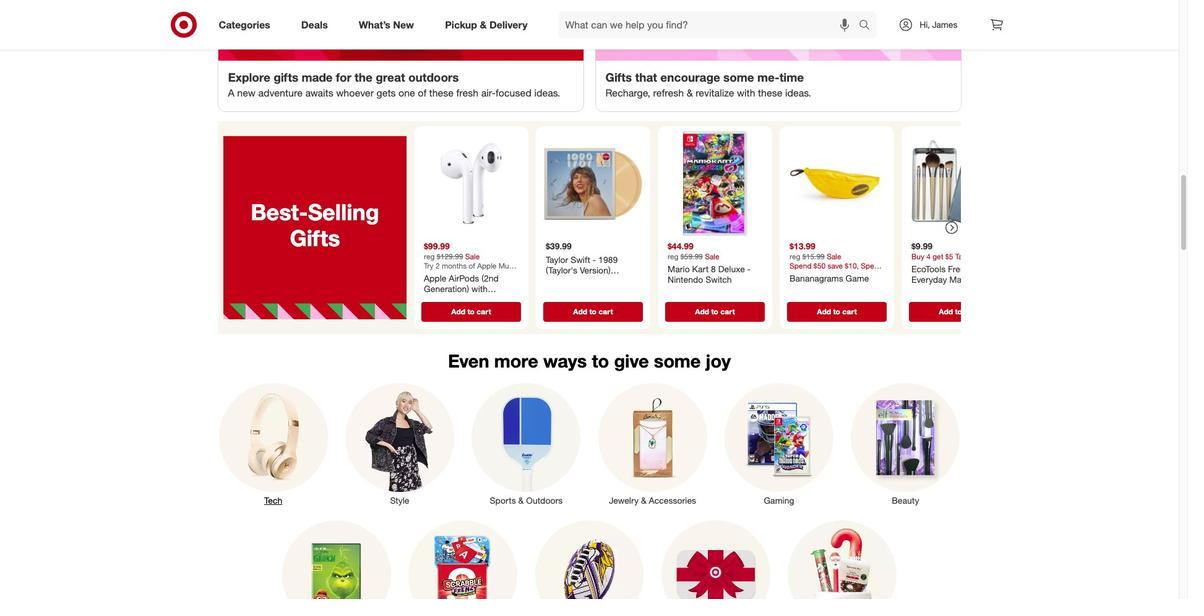 Task type: locate. For each thing, give the bounding box(es) containing it.
to down ecotools fresh face everyday makeup brush set - 5pc
[[955, 307, 962, 316]]

recharge,
[[606, 87, 650, 99]]

edition
[[586, 276, 612, 286]]

reg inside $44.99 reg $59.99 sale mario kart 8 deluxe - nintendo switch
[[667, 252, 678, 261]]

add to cart button for taylor swift - 1989 (taylor's version) tangerine edition (target exclusive, vinyl)
[[543, 302, 643, 322]]

search button
[[854, 11, 883, 41]]

cart down case
[[476, 307, 491, 316]]

to for apple airpods (2nd generation) with charging case
[[467, 307, 474, 316]]

2 add from the left
[[573, 307, 587, 316]]

taylor swift - 1989 (taylor's version) tangerine edition (target exclusive, vinyl) image
[[541, 131, 645, 236]]

cart down game
[[842, 307, 857, 316]]

beauty
[[892, 495, 919, 505]]

cart for apple airpods (2nd generation) with charging case
[[476, 307, 491, 316]]

with
[[737, 87, 755, 99], [471, 283, 487, 294]]

- right deluxe
[[747, 263, 751, 274]]

sale inside $13.99 reg $15.99 sale
[[827, 252, 841, 261]]

joy
[[706, 350, 731, 372]]

(target
[[546, 287, 572, 297]]

some inside gifts that encourage some me-time recharge, refresh & revitalize with these ideas.
[[724, 70, 754, 84]]

add down 'exclusive,'
[[573, 307, 587, 316]]

4 add to cart button from the left
[[787, 302, 887, 322]]

give
[[614, 350, 649, 372]]

revitalize
[[696, 87, 734, 99]]

reg inside $99.99 reg $129.99 sale
[[424, 252, 434, 261]]

deluxe
[[718, 263, 745, 274]]

0 vertical spatial with
[[737, 87, 755, 99]]

what's new
[[359, 18, 414, 31]]

game
[[845, 273, 869, 283]]

1 these from the left
[[429, 87, 454, 99]]

$129.99
[[437, 252, 463, 261]]

3 cart from the left
[[720, 307, 735, 316]]

version)
[[580, 265, 610, 275]]

add to cart down 5pc
[[939, 307, 979, 316]]

tech link
[[210, 380, 337, 507]]

2 horizontal spatial reg
[[789, 252, 800, 261]]

ideas.
[[534, 87, 560, 99], [785, 87, 811, 99]]

3 sale from the left
[[827, 252, 841, 261]]

add to cart button for mario kart 8 deluxe - nintendo switch
[[665, 302, 765, 322]]

time
[[780, 70, 804, 84]]

air-
[[481, 87, 496, 99]]

2 sale from the left
[[705, 252, 719, 261]]

delivery
[[489, 18, 528, 31]]

cart
[[476, 307, 491, 316], [598, 307, 613, 316], [720, 307, 735, 316], [842, 307, 857, 316], [964, 307, 979, 316]]

sports & outdoors
[[490, 495, 563, 505]]

reg down $13.99 at the top right
[[789, 252, 800, 261]]

add to cart button down the bananagrams game
[[787, 302, 887, 322]]

add down 5pc
[[939, 307, 953, 316]]

1 horizontal spatial reg
[[667, 252, 678, 261]]

to
[[467, 307, 474, 316], [589, 307, 596, 316], [711, 307, 718, 316], [833, 307, 840, 316], [955, 307, 962, 316], [592, 350, 609, 372]]

to for bananagrams game
[[833, 307, 840, 316]]

ideas. right focused
[[534, 87, 560, 99]]

& right jewelry
[[641, 495, 647, 505]]

case
[[461, 294, 481, 305]]

2 horizontal spatial sale
[[827, 252, 841, 261]]

reg down $99.99
[[424, 252, 434, 261]]

add down case
[[451, 307, 465, 316]]

more
[[494, 350, 538, 372]]

ideas. inside gifts that encourage some me-time recharge, refresh & revitalize with these ideas.
[[785, 87, 811, 99]]

pickup & delivery
[[445, 18, 528, 31]]

sale inside $99.99 reg $129.99 sale
[[465, 252, 479, 261]]

these down the outdoors
[[429, 87, 454, 99]]

1 cart from the left
[[476, 307, 491, 316]]

add to cart button down 'exclusive,'
[[543, 302, 643, 322]]

0 vertical spatial gifts
[[606, 70, 632, 84]]

1 vertical spatial some
[[654, 350, 701, 372]]

add to cart button
[[421, 302, 521, 322], [543, 302, 643, 322], [665, 302, 765, 322], [787, 302, 887, 322], [909, 302, 1008, 322]]

to down case
[[467, 307, 474, 316]]

some up revitalize
[[724, 70, 754, 84]]

3 add from the left
[[695, 307, 709, 316]]

with inside apple airpods (2nd generation) with charging case
[[471, 283, 487, 294]]

$99.99
[[424, 241, 450, 251]]

What can we help you find? suggestions appear below search field
[[558, 11, 862, 38]]

$59.99
[[680, 252, 703, 261]]

ecotools
[[911, 263, 945, 274]]

bananagrams game
[[789, 273, 869, 283]]

deals link
[[291, 11, 343, 38]]

ideas. inside 'explore gifts made for the great outdoors a new adventure awaits whoever gets one of these fresh air-focused ideas.'
[[534, 87, 560, 99]]

to for ecotools fresh face everyday makeup brush set - 5pc
[[955, 307, 962, 316]]

2 horizontal spatial -
[[927, 285, 930, 296]]

jewelry & accessories link
[[589, 380, 716, 507]]

some left joy
[[654, 350, 701, 372]]

0 horizontal spatial sale
[[465, 252, 479, 261]]

2 cart from the left
[[598, 307, 613, 316]]

1 horizontal spatial sale
[[705, 252, 719, 261]]

0 horizontal spatial these
[[429, 87, 454, 99]]

0 horizontal spatial some
[[654, 350, 701, 372]]

$44.99 reg $59.99 sale mario kart 8 deluxe - nintendo switch
[[667, 241, 751, 285]]

hi,
[[920, 19, 930, 30]]

cart down switch
[[720, 307, 735, 316]]

generation)
[[424, 283, 469, 294]]

reg for $13.99
[[789, 252, 800, 261]]

categories link
[[208, 11, 286, 38]]

& inside gifts that encourage some me-time recharge, refresh & revitalize with these ideas.
[[687, 87, 693, 99]]

gets
[[377, 87, 396, 99]]

5pc
[[933, 285, 947, 296]]

cart down makeup
[[964, 307, 979, 316]]

1 horizontal spatial some
[[724, 70, 754, 84]]

switch
[[705, 274, 732, 285]]

swift
[[570, 254, 590, 265]]

to down the bananagrams game
[[833, 307, 840, 316]]

ecotools fresh face everyday makeup brush set - 5pc
[[911, 263, 1006, 296]]

1 horizontal spatial these
[[758, 87, 783, 99]]

add to cart down switch
[[695, 307, 735, 316]]

3 add to cart button from the left
[[665, 302, 765, 322]]

sale inside $44.99 reg $59.99 sale mario kart 8 deluxe - nintendo switch
[[705, 252, 719, 261]]

1 horizontal spatial gifts
[[606, 70, 632, 84]]

add to cart button for bananagrams game
[[787, 302, 887, 322]]

made
[[302, 70, 333, 84]]

5 add to cart button from the left
[[909, 302, 1008, 322]]

add to cart button down switch
[[665, 302, 765, 322]]

2 ideas. from the left
[[785, 87, 811, 99]]

sale up 8
[[705, 252, 719, 261]]

add to cart for taylor swift - 1989 (taylor's version) tangerine edition (target exclusive, vinyl)
[[573, 307, 613, 316]]

1 add to cart from the left
[[451, 307, 491, 316]]

reg inside $13.99 reg $15.99 sale
[[789, 252, 800, 261]]

1 reg from the left
[[424, 252, 434, 261]]

brush
[[983, 274, 1006, 285]]

1 ideas. from the left
[[534, 87, 560, 99]]

gifts
[[606, 70, 632, 84], [290, 225, 340, 251]]

1 horizontal spatial -
[[747, 263, 751, 274]]

1 vertical spatial with
[[471, 283, 487, 294]]

sale
[[465, 252, 479, 261], [705, 252, 719, 261], [827, 252, 841, 261]]

these down me- on the top right of the page
[[758, 87, 783, 99]]

0 vertical spatial some
[[724, 70, 754, 84]]

$13.99 reg $15.99 sale
[[789, 241, 841, 261]]

2 these from the left
[[758, 87, 783, 99]]

encourage
[[661, 70, 720, 84]]

vinyl)
[[615, 287, 635, 297]]

3 add to cart from the left
[[695, 307, 735, 316]]

to down switch
[[711, 307, 718, 316]]

reg down $44.99
[[667, 252, 678, 261]]

best-
[[250, 199, 308, 226]]

cart down 'exclusive,'
[[598, 307, 613, 316]]

5 add from the left
[[939, 307, 953, 316]]

awaits
[[305, 87, 333, 99]]

1 vertical spatial gifts
[[290, 225, 340, 251]]

sale right $15.99
[[827, 252, 841, 261]]

2 add to cart button from the left
[[543, 302, 643, 322]]

- up version)
[[592, 254, 596, 265]]

0 horizontal spatial with
[[471, 283, 487, 294]]

to for mario kart 8 deluxe - nintendo switch
[[711, 307, 718, 316]]

4 add to cart from the left
[[817, 307, 857, 316]]

1 add to cart button from the left
[[421, 302, 521, 322]]

with up case
[[471, 283, 487, 294]]

add to cart down case
[[451, 307, 491, 316]]

sale for $44.99
[[705, 252, 719, 261]]

0 horizontal spatial ideas.
[[534, 87, 560, 99]]

deals
[[301, 18, 328, 31]]

gaming
[[764, 495, 794, 505]]

&
[[480, 18, 487, 31], [687, 87, 693, 99], [518, 495, 524, 505], [641, 495, 647, 505]]

gaming link
[[716, 380, 842, 507]]

airpods
[[449, 273, 479, 283]]

refresh
[[653, 87, 684, 99]]

add to cart button down generation)
[[421, 302, 521, 322]]

1 sale from the left
[[465, 252, 479, 261]]

& for sports & outdoors
[[518, 495, 524, 505]]

$9.99
[[911, 241, 932, 251]]

$99.99 reg $129.99 sale
[[424, 241, 479, 261]]

add to cart down the bananagrams game
[[817, 307, 857, 316]]

& right sports
[[518, 495, 524, 505]]

to down 'exclusive,'
[[589, 307, 596, 316]]

exclusive,
[[574, 287, 612, 297]]

these inside gifts that encourage some me-time recharge, refresh & revitalize with these ideas.
[[758, 87, 783, 99]]

4 add from the left
[[817, 307, 831, 316]]

these
[[429, 87, 454, 99], [758, 87, 783, 99]]

nintendo
[[667, 274, 703, 285]]

3 reg from the left
[[789, 252, 800, 261]]

5 add to cart from the left
[[939, 307, 979, 316]]

add to cart button down 5pc
[[909, 302, 1008, 322]]

5 cart from the left
[[964, 307, 979, 316]]

2 add to cart from the left
[[573, 307, 613, 316]]

0 horizontal spatial gifts
[[290, 225, 340, 251]]

add down switch
[[695, 307, 709, 316]]

0 horizontal spatial reg
[[424, 252, 434, 261]]

ideas. down time
[[785, 87, 811, 99]]

0 horizontal spatial -
[[592, 254, 596, 265]]

4 cart from the left
[[842, 307, 857, 316]]

reg
[[424, 252, 434, 261], [667, 252, 678, 261], [789, 252, 800, 261]]

2 reg from the left
[[667, 252, 678, 261]]

style
[[390, 495, 409, 505]]

1 horizontal spatial with
[[737, 87, 755, 99]]

- right the set
[[927, 285, 930, 296]]

add to cart down 'exclusive,'
[[573, 307, 613, 316]]

gifts inside best-selling gifts
[[290, 225, 340, 251]]

add to cart button for apple airpods (2nd generation) with charging case
[[421, 302, 521, 322]]

focused
[[496, 87, 532, 99]]

sale right the "$129.99"
[[465, 252, 479, 261]]

new
[[393, 18, 414, 31]]

explore gifts made for the great outdoors a new adventure awaits whoever gets one of these fresh air-focused ideas.
[[228, 70, 560, 99]]

1 horizontal spatial ideas.
[[785, 87, 811, 99]]

add to cart button for ecotools fresh face everyday makeup brush set - 5pc
[[909, 302, 1008, 322]]

add for ecotools fresh face everyday makeup brush set - 5pc
[[939, 307, 953, 316]]

& right pickup
[[480, 18, 487, 31]]

to left give
[[592, 350, 609, 372]]

with right revitalize
[[737, 87, 755, 99]]

& down encourage
[[687, 87, 693, 99]]

add down the bananagrams game
[[817, 307, 831, 316]]

add for apple airpods (2nd generation) with charging case
[[451, 307, 465, 316]]

1 add from the left
[[451, 307, 465, 316]]

style link
[[337, 380, 463, 507]]



Task type: vqa. For each thing, say whether or not it's contained in the screenshot.
the progress to the top
no



Task type: describe. For each thing, give the bounding box(es) containing it.
the
[[355, 70, 373, 84]]

add for bananagrams game
[[817, 307, 831, 316]]

one
[[399, 87, 415, 99]]

apple airpods (2nd generation) with charging case
[[424, 273, 498, 305]]

add to cart for ecotools fresh face everyday makeup brush set - 5pc
[[939, 307, 979, 316]]

gifts
[[274, 70, 298, 84]]

cart for mario kart 8 deluxe - nintendo switch
[[720, 307, 735, 316]]

mario
[[667, 263, 690, 274]]

jewelry
[[609, 495, 639, 505]]

charging
[[424, 294, 459, 305]]

hi, james
[[920, 19, 958, 30]]

carousel region
[[218, 121, 1016, 334]]

bananagrams
[[789, 273, 843, 283]]

search
[[854, 20, 883, 32]]

that
[[635, 70, 657, 84]]

accessories
[[649, 495, 696, 505]]

sale for $13.99
[[827, 252, 841, 261]]

add to cart for mario kart 8 deluxe - nintendo switch
[[695, 307, 735, 316]]

add for taylor swift - 1989 (taylor's version) tangerine edition (target exclusive, vinyl)
[[573, 307, 587, 316]]

apple airpods (2nd generation) with charging case image
[[419, 131, 523, 236]]

great
[[376, 70, 405, 84]]

add to cart for bananagrams game
[[817, 307, 857, 316]]

jewelry & accessories
[[609, 495, 696, 505]]

categories
[[219, 18, 270, 31]]

bananagrams game image
[[784, 131, 889, 236]]

these inside 'explore gifts made for the great outdoors a new adventure awaits whoever gets one of these fresh air-focused ideas.'
[[429, 87, 454, 99]]

what's new link
[[348, 11, 430, 38]]

what's
[[359, 18, 390, 31]]

- inside ecotools fresh face everyday makeup brush set - 5pc
[[927, 285, 930, 296]]

ways
[[543, 350, 587, 372]]

outdoors
[[526, 495, 563, 505]]

adventure
[[258, 87, 303, 99]]

$13.99
[[789, 241, 815, 251]]

mario kart 8 deluxe - nintendo switch image
[[663, 131, 767, 236]]

pickup
[[445, 18, 477, 31]]

explore
[[228, 70, 270, 84]]

cart for bananagrams game
[[842, 307, 857, 316]]

of
[[418, 87, 426, 99]]

james
[[932, 19, 958, 30]]

reg for $99.99
[[424, 252, 434, 261]]

beauty link
[[842, 380, 969, 507]]

for
[[336, 70, 351, 84]]

sports
[[490, 495, 516, 505]]

cart for ecotools fresh face everyday makeup brush set - 5pc
[[964, 307, 979, 316]]

apple
[[424, 273, 446, 283]]

everyday
[[911, 274, 947, 285]]

best-selling gifts
[[250, 199, 379, 251]]

outdoors
[[408, 70, 459, 84]]

set
[[911, 285, 924, 296]]

kart
[[692, 263, 708, 274]]

with inside gifts that encourage some me-time recharge, refresh & revitalize with these ideas.
[[737, 87, 755, 99]]

8
[[711, 263, 716, 274]]

& for jewelry & accessories
[[641, 495, 647, 505]]

sports & outdoors link
[[463, 380, 589, 507]]

add for mario kart 8 deluxe - nintendo switch
[[695, 307, 709, 316]]

(taylor's
[[546, 265, 577, 275]]

tangerine
[[546, 276, 583, 286]]

- inside $39.99 taylor swift - 1989 (taylor's version) tangerine edition (target exclusive, vinyl)
[[592, 254, 596, 265]]

reg for $44.99
[[667, 252, 678, 261]]

even
[[448, 350, 489, 372]]

cart for taylor swift - 1989 (taylor's version) tangerine edition (target exclusive, vinyl)
[[598, 307, 613, 316]]

selling
[[308, 199, 379, 226]]

even more ways to give some joy
[[448, 350, 731, 372]]

gifts inside gifts that encourage some me-time recharge, refresh & revitalize with these ideas.
[[606, 70, 632, 84]]

ecotools fresh face everyday makeup brush set - 5pc image
[[906, 131, 1011, 236]]

add to cart for apple airpods (2nd generation) with charging case
[[451, 307, 491, 316]]

new
[[237, 87, 256, 99]]

whoever
[[336, 87, 374, 99]]

sale for $99.99
[[465, 252, 479, 261]]

face
[[972, 263, 990, 274]]

& for pickup & delivery
[[480, 18, 487, 31]]

fresh
[[456, 87, 479, 99]]

taylor
[[546, 254, 568, 265]]

pickup & delivery link
[[435, 11, 543, 38]]

makeup
[[949, 274, 980, 285]]

1989
[[598, 254, 617, 265]]

fresh
[[948, 263, 969, 274]]

$39.99 taylor swift - 1989 (taylor's version) tangerine edition (target exclusive, vinyl)
[[546, 241, 635, 297]]

$39.99
[[546, 241, 571, 251]]

to for taylor swift - 1989 (taylor's version) tangerine edition (target exclusive, vinyl)
[[589, 307, 596, 316]]

gifts that encourage some me-time recharge, refresh & revitalize with these ideas.
[[606, 70, 811, 99]]

$44.99
[[667, 241, 693, 251]]

- inside $44.99 reg $59.99 sale mario kart 8 deluxe - nintendo switch
[[747, 263, 751, 274]]



